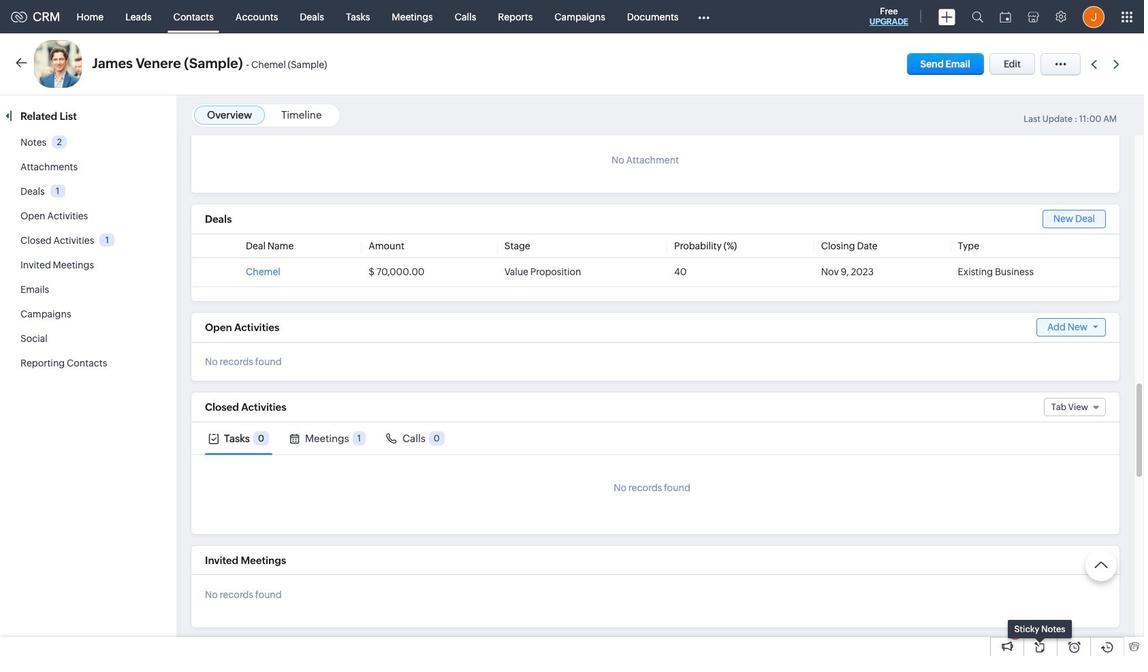 Task type: locate. For each thing, give the bounding box(es) containing it.
3 tab from the left
[[383, 422, 448, 455]]

2 horizontal spatial tab
[[383, 422, 448, 455]]

tab
[[205, 422, 273, 455], [286, 422, 369, 455], [383, 422, 448, 455]]

profile image
[[1083, 6, 1105, 28]]

Other Modules field
[[690, 6, 719, 28]]

search element
[[964, 0, 992, 33]]

1 horizontal spatial tab
[[286, 422, 369, 455]]

None field
[[1045, 398, 1107, 416]]

0 horizontal spatial tab
[[205, 422, 273, 455]]

tab list
[[191, 422, 1120, 455]]



Task type: vqa. For each thing, say whether or not it's contained in the screenshot.
Image+Text
no



Task type: describe. For each thing, give the bounding box(es) containing it.
logo image
[[11, 11, 27, 22]]

next record image
[[1114, 60, 1123, 68]]

search image
[[972, 11, 984, 22]]

create menu image
[[939, 9, 956, 25]]

1 tab from the left
[[205, 422, 273, 455]]

calendar image
[[1000, 11, 1012, 22]]

2 tab from the left
[[286, 422, 369, 455]]

previous record image
[[1092, 60, 1098, 68]]

create menu element
[[931, 0, 964, 33]]

profile element
[[1075, 0, 1113, 33]]



